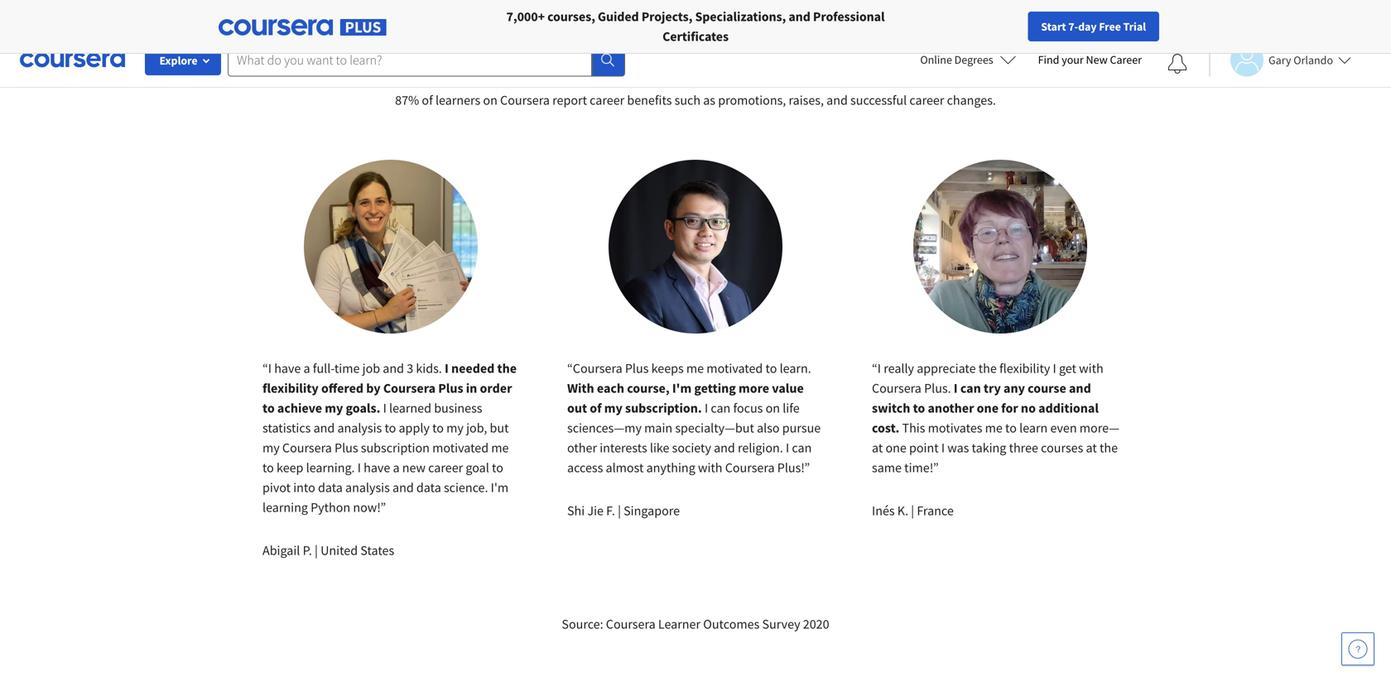 Task type: describe. For each thing, give the bounding box(es) containing it.
inés k. | france
[[872, 503, 954, 519]]

singapore
[[624, 503, 680, 519]]

show notifications image
[[1168, 54, 1188, 74]]

specializations,
[[695, 8, 786, 25]]

main
[[645, 420, 673, 437]]

abigail
[[263, 543, 300, 559]]

0 vertical spatial analysis
[[338, 420, 382, 437]]

job
[[363, 360, 380, 377]]

new
[[402, 460, 426, 476]]

coursera up changes.
[[932, 51, 1020, 80]]

online degrees
[[921, 52, 994, 67]]

0 vertical spatial of
[[481, 51, 501, 80]]

me inside i learned business statistics and analysis to apply to my job, but my coursera plus subscription motivated me to keep learning. i have a new career goal to pivot into data analysis and data science. i'm learning python now!
[[491, 440, 509, 456]]

goals
[[826, 51, 878, 80]]

plus!
[[778, 460, 805, 476]]

the inside i really appreciate the flexibility i get with coursera plus.
[[979, 360, 997, 377]]

7,000+ courses, guided projects, specializations, and professional certificates
[[507, 8, 885, 45]]

one inside this motivates me to learn even more— at one point i was taking three courses at the same time!
[[886, 440, 907, 456]]

inés
[[872, 503, 895, 519]]

i inside this motivates me to learn even more— at one point i was taking three courses at the same time!
[[942, 440, 945, 456]]

value
[[772, 380, 804, 397]]

3
[[407, 360, 413, 377]]

for for universities
[[245, 8, 263, 25]]

also
[[757, 420, 780, 437]]

i inside i can try any course and switch to another one for no additional cost.
[[954, 380, 958, 397]]

try
[[984, 380, 1001, 397]]

find
[[1038, 52, 1060, 67]]

me inside coursera plus keeps me motivated to learn. with each course, i'm getting more value out of my subscription.
[[687, 360, 704, 377]]

by
[[366, 380, 381, 397]]

1 at from the left
[[872, 440, 883, 456]]

orlando
[[1294, 53, 1334, 68]]

who
[[591, 51, 633, 80]]

universities
[[266, 8, 331, 25]]

to right apply
[[432, 420, 444, 437]]

have inside i learned business statistics and analysis to apply to my job, but my coursera plus subscription motivated me to keep learning. i have a new career goal to pivot into data analysis and data science. i'm learning python now!
[[364, 460, 390, 476]]

coursera left report
[[500, 92, 550, 109]]

coursera image
[[20, 47, 125, 73]]

full-
[[313, 360, 335, 377]]

this motivates me to learn even more— at one point i was taking three courses at the same time!
[[872, 420, 1120, 476]]

to inside this motivates me to learn even more— at one point i was taking three courses at the same time!
[[1006, 420, 1017, 437]]

and down 'new'
[[393, 480, 414, 496]]

same
[[872, 460, 902, 476]]

projects,
[[642, 8, 693, 25]]

subscription.
[[625, 400, 702, 417]]

and inside i can try any course and switch to another one for no additional cost.
[[1069, 380, 1092, 397]]

benefits
[[627, 92, 672, 109]]

appreciate
[[917, 360, 976, 377]]

france
[[917, 503, 954, 519]]

outcomes
[[703, 616, 760, 633]]

0 vertical spatial have
[[274, 360, 301, 377]]

i can focus on life sciences—my main specialty—but also pursue other interests like society and religion. i can access almost anything with coursera plus!
[[567, 400, 821, 476]]

i can try any course and switch to another one for no additional cost.
[[872, 380, 1099, 437]]

and right raises,
[[827, 92, 848, 109]]

me inside this motivates me to learn even more— at one point i was taking three courses at the same time!
[[986, 420, 1003, 437]]

i left really at the right bottom of page
[[878, 360, 881, 377]]

join thousands of learners who are achieving their goals with coursera plus
[[324, 51, 1067, 80]]

What do you want to learn? text field
[[228, 43, 592, 77]]

united
[[321, 543, 358, 559]]

degrees
[[955, 52, 994, 67]]

help center image
[[1349, 640, 1369, 659]]

1 horizontal spatial with
[[883, 51, 927, 80]]

7-
[[1069, 19, 1079, 34]]

find your new career link
[[1030, 50, 1151, 70]]

to up the subscription
[[385, 420, 396, 437]]

such
[[675, 92, 701, 109]]

| for i learned business statistics and analysis to apply to my job, but my coursera plus subscription motivated me to keep learning. i have a new career goal to pivot into data analysis and data science. i'm learning python now!
[[315, 543, 318, 559]]

shi jie f. | singapore
[[567, 503, 680, 519]]

businesses
[[155, 8, 219, 25]]

career inside i learned business statistics and analysis to apply to my job, but my coursera plus subscription motivated me to keep learning. i have a new career goal to pivot into data analysis and data science. i'm learning python now!
[[428, 460, 463, 476]]

life
[[783, 400, 800, 417]]

three
[[1009, 440, 1039, 456]]

and left 3
[[383, 360, 404, 377]]

coursera inside i can focus on life sciences—my main specialty—but also pursue other interests like society and religion. i can access almost anything with coursera plus!
[[725, 460, 775, 476]]

i inside the i needed the flexibility offered by coursera plus in order to achieve my goals.
[[445, 360, 449, 377]]

python
[[311, 500, 351, 516]]

keep
[[277, 460, 304, 476]]

my inside coursera plus keeps me motivated to learn. with each course, i'm getting more value out of my subscription.
[[605, 400, 623, 417]]

0 horizontal spatial learners
[[436, 92, 481, 109]]

and down achieve
[[314, 420, 335, 437]]

a inside i learned business statistics and analysis to apply to my job, but my coursera plus subscription motivated me to keep learning. i have a new career goal to pivot into data analysis and data science. i'm learning python now!
[[393, 460, 400, 476]]

even
[[1051, 420, 1077, 437]]

learner image inés k. image
[[914, 160, 1088, 334]]

f.
[[606, 503, 615, 519]]

i up specialty—but
[[705, 400, 708, 417]]

explore
[[159, 53, 198, 68]]

another
[[928, 400, 975, 417]]

2 at from the left
[[1086, 440, 1097, 456]]

thousands
[[372, 51, 476, 80]]

my down statistics
[[263, 440, 280, 456]]

focus
[[734, 400, 763, 417]]

i needed the flexibility offered by coursera plus in order to achieve my goals.
[[263, 360, 517, 417]]

banner navigation
[[13, 0, 466, 33]]

like
[[650, 440, 670, 456]]

for governments
[[357, 8, 453, 25]]

1 horizontal spatial |
[[618, 503, 621, 519]]

out
[[567, 400, 587, 417]]

online degrees button
[[907, 41, 1030, 78]]

any
[[1004, 380, 1026, 397]]

source:
[[562, 616, 604, 633]]

for universities
[[245, 8, 331, 25]]

your
[[1062, 52, 1084, 67]]

raises,
[[789, 92, 824, 109]]

k.
[[898, 503, 909, 519]]

job,
[[466, 420, 487, 437]]

i'm inside coursera plus keeps me motivated to learn. with each course, i'm getting more value out of my subscription.
[[673, 380, 692, 397]]

i learned business statistics and analysis to apply to my job, but my coursera plus subscription motivated me to keep learning. i have a new career goal to pivot into data analysis and data science. i'm learning python now!
[[263, 400, 509, 516]]

pursue
[[783, 420, 821, 437]]

learn.
[[780, 360, 812, 377]]

2 horizontal spatial career
[[910, 92, 945, 109]]

i right 'learning.'
[[358, 460, 361, 476]]

coursera inside the i needed the flexibility offered by coursera plus in order to achieve my goals.
[[383, 380, 436, 397]]

i have a full-time job and 3 kids.
[[268, 360, 445, 377]]

almost
[[606, 460, 644, 476]]

gary
[[1269, 53, 1292, 68]]

professional
[[813, 8, 885, 25]]

to inside i can try any course and switch to another one for no additional cost.
[[913, 400, 926, 417]]

business
[[434, 400, 483, 417]]

motivated inside i learned business statistics and analysis to apply to my job, but my coursera plus subscription motivated me to keep learning. i have a new career goal to pivot into data analysis and data science. i'm learning python now!
[[432, 440, 489, 456]]

gary orlando
[[1269, 53, 1334, 68]]

2020
[[803, 616, 830, 633]]

1 horizontal spatial career
[[590, 92, 625, 109]]

one inside i can try any course and switch to another one for no additional cost.
[[977, 400, 999, 417]]

of inside coursera plus keeps me motivated to learn. with each course, i'm getting more value out of my subscription.
[[590, 400, 602, 417]]

to inside coursera plus keeps me motivated to learn. with each course, i'm getting more value out of my subscription.
[[766, 360, 777, 377]]

my inside the i needed the flexibility offered by coursera plus in order to achieve my goals.
[[325, 400, 343, 417]]

time
[[335, 360, 360, 377]]



Task type: locate. For each thing, give the bounding box(es) containing it.
career up science.
[[428, 460, 463, 476]]

p.
[[303, 543, 312, 559]]

and inside 7,000+ courses, guided projects, specializations, and professional certificates
[[789, 8, 811, 25]]

analysis up now!
[[345, 480, 390, 496]]

pivot
[[263, 480, 291, 496]]

learner image abigail p. image
[[304, 160, 478, 334]]

learner
[[658, 616, 701, 633]]

i'm inside i learned business statistics and analysis to apply to my job, but my coursera plus subscription motivated me to keep learning. i have a new career goal to pivot into data analysis and data science. i'm learning python now!
[[491, 480, 509, 496]]

coursera inside coursera plus keeps me motivated to learn. with each course, i'm getting more value out of my subscription.
[[573, 360, 623, 377]]

and inside i can focus on life sciences—my main specialty—but also pursue other interests like society and religion. i can access almost anything with coursera plus!
[[714, 440, 735, 456]]

new
[[1086, 52, 1108, 67]]

2 vertical spatial can
[[792, 440, 812, 456]]

i up plus! at the right bottom of the page
[[786, 440, 790, 456]]

1 vertical spatial have
[[364, 460, 390, 476]]

really
[[884, 360, 915, 377]]

with up successful
[[883, 51, 927, 80]]

0 horizontal spatial can
[[711, 400, 731, 417]]

my down each
[[605, 400, 623, 417]]

0 vertical spatial a
[[304, 360, 310, 377]]

learner image shi jie f. image
[[609, 160, 783, 334]]

None search field
[[228, 43, 625, 77]]

learners up report
[[505, 51, 586, 80]]

the inside this motivates me to learn even more— at one point i was taking three courses at the same time!
[[1100, 440, 1118, 456]]

0 vertical spatial learners
[[505, 51, 586, 80]]

1 vertical spatial analysis
[[345, 480, 390, 496]]

0 horizontal spatial with
[[698, 460, 723, 476]]

on left life
[[766, 400, 780, 417]]

with right get
[[1080, 360, 1104, 377]]

on inside i can focus on life sciences—my main specialty—but also pursue other interests like society and religion. i can access almost anything with coursera plus!
[[766, 400, 780, 417]]

plus down start
[[1025, 51, 1067, 80]]

achieve
[[277, 400, 322, 417]]

each
[[597, 380, 625, 397]]

start 7-day free trial button
[[1028, 12, 1160, 41]]

1 horizontal spatial motivated
[[707, 360, 763, 377]]

have
[[274, 360, 301, 377], [364, 460, 390, 476]]

0 horizontal spatial at
[[872, 440, 883, 456]]

motivates
[[928, 420, 983, 437]]

data down 'learning.'
[[318, 480, 343, 496]]

one up same
[[886, 440, 907, 456]]

are
[[638, 51, 670, 80]]

me right keeps
[[687, 360, 704, 377]]

with inside i really appreciate the flexibility i get with coursera plus.
[[1080, 360, 1104, 377]]

0 vertical spatial me
[[687, 360, 704, 377]]

0 vertical spatial motivated
[[707, 360, 763, 377]]

coursera up each
[[573, 360, 623, 377]]

1 horizontal spatial me
[[687, 360, 704, 377]]

2 horizontal spatial |
[[911, 503, 915, 519]]

0 vertical spatial on
[[483, 92, 498, 109]]

of right out at the bottom left of page
[[590, 400, 602, 417]]

jie
[[588, 503, 604, 519]]

guided
[[598, 8, 639, 25]]

on for life
[[766, 400, 780, 417]]

can for focus
[[711, 400, 731, 417]]

1 horizontal spatial i'm
[[673, 380, 692, 397]]

analysis down goals.
[[338, 420, 382, 437]]

1 horizontal spatial data
[[417, 480, 441, 496]]

1 vertical spatial can
[[711, 400, 731, 417]]

with
[[567, 380, 595, 397]]

plus up 'learning.'
[[335, 440, 358, 456]]

my down offered
[[325, 400, 343, 417]]

to up 'this'
[[913, 400, 926, 417]]

needed
[[451, 360, 495, 377]]

in
[[466, 380, 477, 397]]

2 horizontal spatial the
[[1100, 440, 1118, 456]]

1 vertical spatial motivated
[[432, 440, 489, 456]]

coursera up keep
[[282, 440, 332, 456]]

0 horizontal spatial i'm
[[491, 480, 509, 496]]

0 horizontal spatial the
[[497, 360, 517, 377]]

and up their
[[789, 8, 811, 25]]

2 horizontal spatial with
[[1080, 360, 1104, 377]]

promotions,
[[718, 92, 786, 109]]

2 horizontal spatial of
[[590, 400, 602, 417]]

1 horizontal spatial learners
[[505, 51, 586, 80]]

and up additional
[[1069, 380, 1092, 397]]

| right "k." at the right bottom of the page
[[911, 503, 915, 519]]

the
[[497, 360, 517, 377], [979, 360, 997, 377], [1100, 440, 1118, 456]]

certificates
[[663, 28, 729, 45]]

i right plus.
[[954, 380, 958, 397]]

flexibility inside i really appreciate the flexibility i get with coursera plus.
[[1000, 360, 1051, 377]]

2 for from the left
[[357, 8, 376, 25]]

me up taking
[[986, 420, 1003, 437]]

my
[[325, 400, 343, 417], [605, 400, 623, 417], [447, 420, 464, 437], [263, 440, 280, 456]]

motivated inside coursera plus keeps me motivated to learn. with each course, i'm getting more value out of my subscription.
[[707, 360, 763, 377]]

for left universities
[[245, 8, 263, 25]]

one down try
[[977, 400, 999, 417]]

as
[[703, 92, 716, 109]]

plus left in
[[438, 380, 464, 397]]

courses
[[1041, 440, 1084, 456]]

with inside i can focus on life sciences—my main specialty—but also pursue other interests like society and religion. i can access almost anything with coursera plus!
[[698, 460, 723, 476]]

at down the more—
[[1086, 440, 1097, 456]]

1 vertical spatial learners
[[436, 92, 481, 109]]

interests
[[600, 440, 648, 456]]

1 vertical spatial a
[[393, 460, 400, 476]]

flexibility up achieve
[[263, 380, 319, 397]]

to inside the i needed the flexibility offered by coursera plus in order to achieve my goals.
[[263, 400, 275, 417]]

goals.
[[346, 400, 381, 417]]

into
[[293, 480, 315, 496]]

this
[[903, 420, 926, 437]]

1 vertical spatial one
[[886, 440, 907, 456]]

the up order
[[497, 360, 517, 377]]

can left try
[[961, 380, 981, 397]]

for for governments
[[357, 8, 376, 25]]

my down the business
[[447, 420, 464, 437]]

87% of learners on coursera report career benefits such as promotions, raises, and successful career changes.
[[395, 92, 996, 109]]

0 horizontal spatial career
[[428, 460, 463, 476]]

0 horizontal spatial data
[[318, 480, 343, 496]]

changes.
[[947, 92, 996, 109]]

1 vertical spatial of
[[422, 92, 433, 109]]

0 horizontal spatial motivated
[[432, 440, 489, 456]]

i left full-
[[268, 360, 272, 377]]

coursera inside i learned business statistics and analysis to apply to my job, but my coursera plus subscription motivated me to keep learning. i have a new career goal to pivot into data analysis and data science. i'm learning python now!
[[282, 440, 332, 456]]

online
[[921, 52, 953, 67]]

learning
[[263, 500, 308, 516]]

flexibility inside the i needed the flexibility offered by coursera plus in order to achieve my goals.
[[263, 380, 319, 397]]

can inside i can try any course and switch to another one for no additional cost.
[[961, 380, 981, 397]]

1 horizontal spatial the
[[979, 360, 997, 377]]

additional
[[1039, 400, 1099, 417]]

plus inside i learned business statistics and analysis to apply to my job, but my coursera plus subscription motivated me to keep learning. i have a new career goal to pivot into data analysis and data science. i'm learning python now!
[[335, 440, 358, 456]]

i'm right science.
[[491, 480, 509, 496]]

the down the more—
[[1100, 440, 1118, 456]]

sciences—my
[[567, 420, 642, 437]]

i left get
[[1053, 360, 1057, 377]]

plus
[[1025, 51, 1067, 80], [625, 360, 649, 377], [438, 380, 464, 397], [335, 440, 358, 456]]

start
[[1042, 19, 1067, 34]]

was
[[948, 440, 970, 456]]

society
[[672, 440, 712, 456]]

on for coursera
[[483, 92, 498, 109]]

1 horizontal spatial have
[[364, 460, 390, 476]]

plus inside the i needed the flexibility offered by coursera plus in order to achieve my goals.
[[438, 380, 464, 397]]

to left learn.
[[766, 360, 777, 377]]

learners down thousands
[[436, 92, 481, 109]]

achieving
[[674, 51, 770, 80]]

with down society in the bottom of the page
[[698, 460, 723, 476]]

taking
[[972, 440, 1007, 456]]

successful
[[851, 92, 907, 109]]

| for this motivates me to learn even more— at one point i was taking three courses at the same time!
[[911, 503, 915, 519]]

the inside the i needed the flexibility offered by coursera plus in order to achieve my goals.
[[497, 360, 517, 377]]

| right p.
[[315, 543, 318, 559]]

plus up course,
[[625, 360, 649, 377]]

gary orlando button
[[1209, 43, 1352, 77]]

keeps
[[652, 360, 684, 377]]

0 vertical spatial flexibility
[[1000, 360, 1051, 377]]

2 vertical spatial with
[[698, 460, 723, 476]]

the up try
[[979, 360, 997, 377]]

join
[[324, 51, 367, 80]]

science.
[[444, 480, 488, 496]]

coursera down really at the right bottom of page
[[872, 380, 922, 397]]

courses,
[[548, 8, 595, 25]]

1 vertical spatial i'm
[[491, 480, 509, 496]]

subscription
[[361, 440, 430, 456]]

1 horizontal spatial for
[[357, 8, 376, 25]]

0 horizontal spatial one
[[886, 440, 907, 456]]

flexibility up any
[[1000, 360, 1051, 377]]

order
[[480, 380, 512, 397]]

0 vertical spatial one
[[977, 400, 999, 417]]

plus inside coursera plus keeps me motivated to learn. with each course, i'm getting more value out of my subscription.
[[625, 360, 649, 377]]

on
[[483, 92, 498, 109], [766, 400, 780, 417]]

1 horizontal spatial one
[[977, 400, 999, 417]]

me
[[687, 360, 704, 377], [986, 420, 1003, 437], [491, 440, 509, 456]]

apply
[[399, 420, 430, 437]]

0 vertical spatial with
[[883, 51, 927, 80]]

can for try
[[961, 380, 981, 397]]

1 horizontal spatial on
[[766, 400, 780, 417]]

0 vertical spatial i'm
[[673, 380, 692, 397]]

get
[[1059, 360, 1077, 377]]

1 horizontal spatial can
[[792, 440, 812, 456]]

coursera inside i really appreciate the flexibility i get with coursera plus.
[[872, 380, 922, 397]]

2 data from the left
[[417, 480, 441, 496]]

0 horizontal spatial of
[[422, 92, 433, 109]]

0 horizontal spatial on
[[483, 92, 498, 109]]

i really appreciate the flexibility i get with coursera plus.
[[872, 360, 1104, 397]]

point
[[910, 440, 939, 456]]

for left governments
[[357, 8, 376, 25]]

and down specialty—but
[[714, 440, 735, 456]]

0 horizontal spatial me
[[491, 440, 509, 456]]

|
[[618, 503, 621, 519], [911, 503, 915, 519], [315, 543, 318, 559]]

coursera down 3
[[383, 380, 436, 397]]

1 data from the left
[[318, 480, 343, 496]]

motivated down job,
[[432, 440, 489, 456]]

have left full-
[[274, 360, 301, 377]]

can down pursue
[[792, 440, 812, 456]]

2 vertical spatial of
[[590, 400, 602, 417]]

motivated up more
[[707, 360, 763, 377]]

0 horizontal spatial for
[[245, 8, 263, 25]]

0 horizontal spatial a
[[304, 360, 310, 377]]

now!
[[353, 500, 381, 516]]

to down for
[[1006, 420, 1017, 437]]

to right goal
[[492, 460, 504, 476]]

other
[[567, 440, 597, 456]]

data down 'new'
[[417, 480, 441, 496]]

coursera plus image
[[219, 19, 387, 36]]

0 horizontal spatial flexibility
[[263, 380, 319, 397]]

day
[[1079, 19, 1097, 34]]

| right f.
[[618, 503, 621, 519]]

coursera plus keeps me motivated to learn. with each course, i'm getting more value out of my subscription.
[[567, 360, 812, 417]]

plus.
[[925, 380, 951, 397]]

of right 87%
[[422, 92, 433, 109]]

0 horizontal spatial have
[[274, 360, 301, 377]]

me down the "but"
[[491, 440, 509, 456]]

1 vertical spatial with
[[1080, 360, 1104, 377]]

i right kids.
[[445, 360, 449, 377]]

coursera down religion. on the right of the page
[[725, 460, 775, 476]]

learned
[[389, 400, 432, 417]]

to up statistics
[[263, 400, 275, 417]]

1 for from the left
[[245, 8, 263, 25]]

analysis
[[338, 420, 382, 437], [345, 480, 390, 496]]

cost.
[[872, 420, 900, 437]]

coursera right source:
[[606, 616, 656, 633]]

i'm down keeps
[[673, 380, 692, 397]]

for
[[245, 8, 263, 25], [357, 8, 376, 25]]

statistics
[[263, 420, 311, 437]]

1 horizontal spatial of
[[481, 51, 501, 80]]

1 horizontal spatial a
[[393, 460, 400, 476]]

1 vertical spatial me
[[986, 420, 1003, 437]]

1 horizontal spatial at
[[1086, 440, 1097, 456]]

can down getting
[[711, 400, 731, 417]]

1 horizontal spatial flexibility
[[1000, 360, 1051, 377]]

a left 'new'
[[393, 460, 400, 476]]

2 horizontal spatial me
[[986, 420, 1003, 437]]

kids.
[[416, 360, 442, 377]]

i right goals.
[[383, 400, 387, 417]]

access
[[567, 460, 603, 476]]

1 vertical spatial on
[[766, 400, 780, 417]]

survey
[[763, 616, 801, 633]]

their
[[774, 51, 822, 80]]

of right thousands
[[481, 51, 501, 80]]

to up pivot
[[263, 460, 274, 476]]

shi
[[567, 503, 585, 519]]

at down cost.
[[872, 440, 883, 456]]

switch
[[872, 400, 911, 417]]

start 7-day free trial
[[1042, 19, 1146, 34]]

87%
[[395, 92, 419, 109]]

0 vertical spatial can
[[961, 380, 981, 397]]

2 vertical spatial me
[[491, 440, 509, 456]]

career
[[590, 92, 625, 109], [910, 92, 945, 109], [428, 460, 463, 476]]

career down who
[[590, 92, 625, 109]]

2 horizontal spatial can
[[961, 380, 981, 397]]

1 vertical spatial flexibility
[[263, 380, 319, 397]]

on left report
[[483, 92, 498, 109]]

have down the subscription
[[364, 460, 390, 476]]

0 horizontal spatial |
[[315, 543, 318, 559]]

a left full-
[[304, 360, 310, 377]]

i left the was on the bottom right of the page
[[942, 440, 945, 456]]

businesses link
[[130, 0, 225, 33]]

more
[[739, 380, 770, 397]]

a
[[304, 360, 310, 377], [393, 460, 400, 476]]

report
[[553, 92, 587, 109]]

states
[[361, 543, 394, 559]]

career down online
[[910, 92, 945, 109]]



Task type: vqa. For each thing, say whether or not it's contained in the screenshot.


